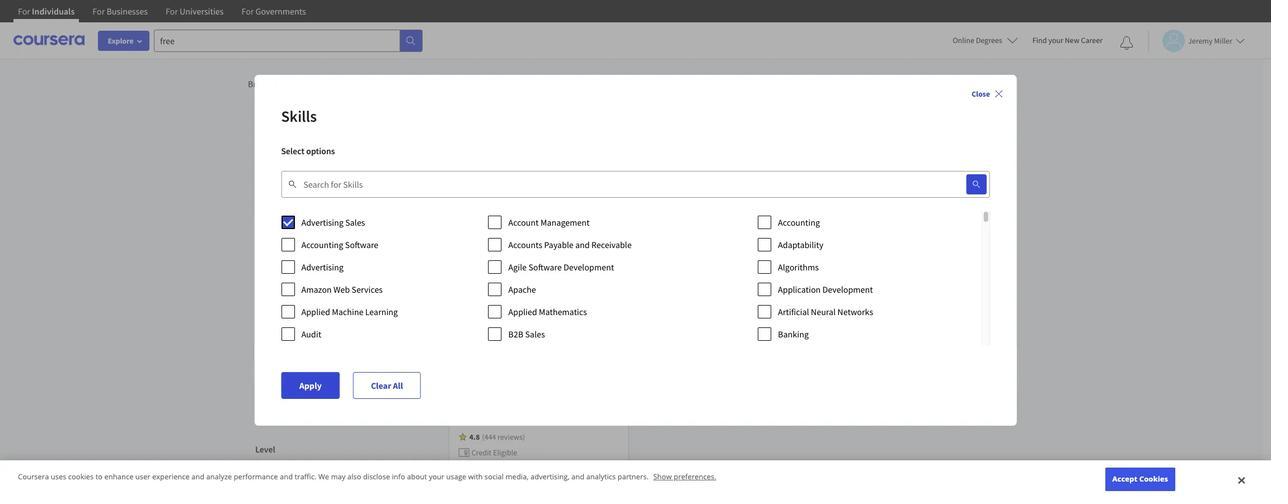Task type: vqa. For each thing, say whether or not it's contained in the screenshot.
FIRST NAME text field in the right top of the page
no



Task type: describe. For each thing, give the bounding box(es) containing it.
and left analyze
[[191, 473, 204, 483]]

science for data science
[[294, 259, 323, 270]]

beginner · specialization · 3 - 6 months
[[458, 465, 583, 475]]

computer science
[[275, 242, 344, 254]]

account inside skills group
[[275, 361, 306, 372]]

banner navigation
[[9, 0, 315, 31]]

select options
[[281, 145, 335, 156]]

advertising,
[[530, 473, 570, 483]]

artificial neural networks
[[778, 306, 873, 318]]

reviews)
[[498, 433, 525, 443]]

analytics
[[586, 473, 616, 483]]

0 vertical spatial development
[[563, 262, 614, 273]]

learning
[[365, 306, 398, 318]]

account management inside skills group
[[275, 361, 357, 372]]

(444
[[482, 433, 496, 443]]

find
[[1032, 35, 1047, 45]]

accept cookies button
[[1105, 469, 1175, 492]]

technology
[[322, 276, 365, 287]]

subject
[[255, 207, 284, 218]]

application
[[778, 284, 821, 295]]

advertising sales inside select skills options element
[[301, 217, 365, 228]]

subject group
[[255, 206, 438, 289]]

info
[[392, 473, 405, 483]]

account management inside select skills options element
[[508, 217, 589, 228]]

accounting up data science
[[301, 239, 343, 250]]

0 horizontal spatial credit eligible
[[275, 175, 328, 186]]

sales inside button
[[491, 207, 508, 217]]

we
[[318, 473, 329, 483]]

application development
[[778, 284, 873, 295]]

find your new career
[[1032, 35, 1103, 45]]

coursera image
[[13, 31, 85, 49]]

skills inside "dialog"
[[281, 106, 317, 126]]

algorithms
[[778, 262, 819, 273]]

select
[[281, 145, 304, 156]]

0 horizontal spatial eligible
[[300, 175, 328, 186]]

adaptability
[[778, 239, 823, 250]]

computer
[[275, 242, 313, 254]]

sales inside skills group
[[319, 344, 339, 355]]

more for information technology
[[278, 294, 298, 306]]

disclose
[[363, 473, 390, 483]]

analyze
[[206, 473, 232, 483]]

4.8
[[470, 433, 480, 443]]

2 · from the left
[[540, 465, 542, 475]]

accounts
[[508, 239, 542, 250]]

filter by
[[255, 140, 294, 154]]

new
[[1065, 35, 1080, 45]]

1 horizontal spatial development
[[822, 284, 873, 295]]

media,
[[506, 473, 529, 483]]

coursera
[[18, 473, 49, 483]]

advertising sales button
[[445, 203, 524, 221]]

governments
[[256, 6, 306, 17]]

cookies
[[1139, 475, 1168, 485]]

agile software development
[[508, 262, 614, 273]]

payable
[[544, 239, 573, 250]]

sciences
[[946, 184, 974, 194]]

to
[[96, 473, 102, 483]]

for for businesses
[[93, 6, 105, 17]]

clear all
[[371, 380, 403, 392]]

information technology
[[275, 276, 365, 287]]

4.8 (444 reviews)
[[470, 433, 525, 443]]

and left the traffic.
[[280, 473, 293, 483]]

neural
[[811, 306, 836, 318]]

beginner for beginner · specialization · 3 - 6 months
[[458, 465, 488, 475]]

management inside skills group
[[307, 361, 357, 372]]

accounting software inside skills group
[[275, 395, 352, 406]]

1 vertical spatial your
[[429, 473, 444, 483]]

more for accounting software
[[278, 413, 298, 424]]

machine
[[332, 306, 363, 318]]

user
[[135, 473, 150, 483]]

1 vertical spatial credit eligible
[[472, 449, 517, 459]]

skills dialog
[[254, 75, 1017, 426]]

for individuals
[[18, 6, 75, 17]]

experience
[[152, 473, 190, 483]]

banking
[[778, 329, 809, 340]]

show more button for accounting
[[255, 412, 298, 425]]

browse
[[248, 78, 276, 90]]

amazon
[[301, 284, 332, 295]]

apache
[[508, 284, 536, 295]]

software inside skills group
[[319, 395, 352, 406]]

apply
[[299, 380, 321, 392]]

1 vertical spatial software
[[528, 262, 562, 273]]

preferences.
[[674, 473, 716, 483]]

specialization
[[493, 465, 539, 475]]

-
[[549, 465, 552, 475]]

data science
[[275, 259, 323, 270]]

management inside select skills options element
[[540, 217, 589, 228]]

web
[[333, 284, 350, 295]]

show notifications image
[[1120, 36, 1133, 50]]

2 vertical spatial show
[[653, 473, 672, 483]]

select skills options element
[[281, 211, 990, 346]]

accounting down audit
[[275, 378, 317, 389]]

show more button for information
[[255, 293, 298, 307]]

agile
[[508, 262, 527, 273]]

science for computer science
[[315, 242, 344, 254]]

find your new career link
[[1027, 34, 1108, 48]]

accept
[[1112, 475, 1137, 485]]

accounting down apply
[[275, 395, 317, 406]]

b2b sales
[[508, 329, 545, 340]]

accept cookies
[[1112, 475, 1168, 485]]

audit
[[301, 329, 321, 340]]

for universities
[[166, 6, 224, 17]]

also
[[347, 473, 361, 483]]

applied machine learning
[[301, 306, 398, 318]]

Search by keyword search field
[[303, 171, 940, 198]]

for governments
[[242, 6, 306, 17]]



Task type: locate. For each thing, give the bounding box(es) containing it.
filter
[[255, 140, 280, 154]]

1 vertical spatial skills
[[255, 326, 276, 337]]

science
[[315, 242, 344, 254], [294, 259, 323, 270]]

by
[[282, 140, 294, 154]]

advertising sales inside button
[[452, 207, 508, 217]]

account management up payable
[[508, 217, 589, 228]]

2 for from the left
[[93, 6, 105, 17]]

for left governments
[[242, 6, 254, 17]]

sales
[[491, 207, 508, 217], [345, 217, 365, 228], [525, 329, 545, 340], [319, 344, 339, 355]]

advertising sales inside skills group
[[275, 344, 339, 355]]

individuals
[[32, 6, 75, 17]]

about
[[407, 473, 427, 483]]

social sciences button
[[917, 180, 990, 198]]

science up data science
[[315, 242, 344, 254]]

1 for from the left
[[18, 6, 30, 17]]

level
[[255, 444, 275, 456]]

for businesses
[[93, 6, 148, 17]]

0 vertical spatial eligible
[[300, 175, 328, 186]]

all
[[393, 380, 403, 392]]

accounting software
[[301, 239, 378, 250], [275, 395, 352, 406]]

development
[[563, 262, 614, 273], [822, 284, 873, 295]]

1 horizontal spatial beginner
[[458, 465, 488, 475]]

show more for accounting software
[[255, 413, 298, 424]]

browse link
[[248, 77, 276, 91]]

search image
[[972, 180, 981, 189]]

0 horizontal spatial management
[[307, 361, 357, 372]]

2 applied from the left
[[508, 306, 537, 318]]

credit eligible down select options
[[275, 175, 328, 186]]

· right the with
[[489, 465, 491, 475]]

accounting software down apply
[[275, 395, 352, 406]]

beginner for beginner
[[275, 463, 309, 474]]

1 vertical spatial account management
[[275, 361, 357, 372]]

0 vertical spatial show more
[[255, 294, 298, 306]]

1 vertical spatial show more button
[[255, 412, 298, 425]]

advertising inside advertising sales button
[[452, 207, 489, 217]]

more down information
[[278, 294, 298, 306]]

show more button down information
[[255, 293, 298, 307]]

more down apply button
[[278, 413, 298, 424]]

help center image
[[1242, 472, 1255, 485]]

show for accounting
[[255, 413, 276, 424]]

account
[[508, 217, 539, 228], [275, 361, 306, 372]]

show down information
[[255, 294, 276, 306]]

eligible down the reviews)
[[493, 449, 517, 459]]

close button
[[967, 84, 1008, 104]]

1 vertical spatial credit
[[472, 449, 492, 459]]

traffic.
[[295, 473, 316, 483]]

1 applied from the left
[[301, 306, 330, 318]]

0 vertical spatial accounting software
[[301, 239, 378, 250]]

accounting
[[778, 217, 820, 228], [301, 239, 343, 250], [275, 378, 317, 389], [275, 395, 317, 406]]

applied for applied mathematics
[[508, 306, 537, 318]]

1 show more button from the top
[[255, 293, 298, 307]]

1 show more from the top
[[255, 294, 298, 306]]

account up apply
[[275, 361, 306, 372]]

beginner inside the level group
[[275, 463, 309, 474]]

applied for applied machine learning
[[301, 306, 330, 318]]

business
[[275, 226, 308, 237]]

0 vertical spatial credit
[[275, 175, 298, 186]]

0 horizontal spatial credit
[[275, 175, 298, 186]]

show more for information technology
[[255, 294, 298, 306]]

beginner down 4.8 at left
[[458, 465, 488, 475]]

data
[[275, 259, 293, 270]]

for for individuals
[[18, 6, 30, 17]]

free
[[303, 78, 319, 90]]

1 vertical spatial science
[[294, 259, 323, 270]]

receivable
[[591, 239, 632, 250]]

0 horizontal spatial beginner
[[275, 463, 309, 474]]

1 horizontal spatial ·
[[540, 465, 542, 475]]

accounting software inside select skills options element
[[301, 239, 378, 250]]

for left individuals
[[18, 6, 30, 17]]

skills inside group
[[255, 326, 276, 337]]

clear
[[371, 380, 391, 392]]

mathematics
[[539, 306, 587, 318]]

1 more from the top
[[278, 294, 298, 306]]

account up accounts
[[508, 217, 539, 228]]

for for governments
[[242, 6, 254, 17]]

1 vertical spatial show
[[255, 413, 276, 424]]

skills up by on the top left of page
[[281, 106, 317, 126]]

b2b
[[508, 329, 523, 340]]

development up 'networks'
[[822, 284, 873, 295]]

2 more from the top
[[278, 413, 298, 424]]

enhance
[[104, 473, 133, 483]]

show more up level
[[255, 413, 298, 424]]

management up apply button
[[307, 361, 357, 372]]

social sciences
[[924, 184, 974, 194]]

3
[[544, 465, 548, 475]]

account management up apply
[[275, 361, 357, 372]]

4 for from the left
[[242, 6, 254, 17]]

advertising inside skills group
[[275, 344, 318, 355]]

0 horizontal spatial ·
[[489, 465, 491, 475]]

show right partners.
[[653, 473, 672, 483]]

accounting software up the technology
[[301, 239, 378, 250]]

show more down information
[[255, 294, 298, 306]]

development down accounts payable and receivable
[[563, 262, 614, 273]]

clear all button
[[353, 372, 421, 399]]

software up the technology
[[345, 239, 378, 250]]

cookies
[[68, 473, 94, 483]]

0 vertical spatial your
[[1048, 35, 1063, 45]]

2 vertical spatial software
[[319, 395, 352, 406]]

management up accounts payable and receivable
[[540, 217, 589, 228]]

0 vertical spatial more
[[278, 294, 298, 306]]

and right payable
[[575, 239, 590, 250]]

0 horizontal spatial applied
[[301, 306, 330, 318]]

universities
[[180, 6, 224, 17]]

0 horizontal spatial account management
[[275, 361, 357, 372]]

management
[[540, 217, 589, 228], [307, 361, 357, 372]]

applied down amazon
[[301, 306, 330, 318]]

close
[[972, 89, 990, 99]]

1 vertical spatial show more
[[255, 413, 298, 424]]

1 vertical spatial accounting software
[[275, 395, 352, 406]]

0 vertical spatial account
[[508, 217, 539, 228]]

for left businesses
[[93, 6, 105, 17]]

2 show more button from the top
[[255, 412, 298, 425]]

businesses
[[107, 6, 148, 17]]

show more
[[255, 294, 298, 306], [255, 413, 298, 424]]

1 vertical spatial account
[[275, 361, 306, 372]]

0 vertical spatial credit eligible
[[275, 175, 328, 186]]

0 horizontal spatial skills
[[255, 326, 276, 337]]

1 vertical spatial development
[[822, 284, 873, 295]]

skills
[[281, 106, 317, 126], [255, 326, 276, 337]]

show preferences. link
[[653, 473, 716, 483]]

0 vertical spatial show more button
[[255, 293, 298, 307]]

level group
[[255, 443, 438, 476]]

for
[[18, 6, 30, 17], [93, 6, 105, 17], [166, 6, 178, 17], [242, 6, 254, 17]]

coursera uses cookies to enhance user experience and analyze performance and traffic. we may also disclose info about your usage with social media, advertising, and analytics partners. show preferences.
[[18, 473, 716, 483]]

0 horizontal spatial your
[[429, 473, 444, 483]]

applied mathematics
[[508, 306, 587, 318]]

0 horizontal spatial account
[[275, 361, 306, 372]]

2 show more from the top
[[255, 413, 298, 424]]

0 horizontal spatial development
[[563, 262, 614, 273]]

with
[[468, 473, 483, 483]]

accounts payable and receivable
[[508, 239, 632, 250]]

1 horizontal spatial account management
[[508, 217, 589, 228]]

eligible down select options
[[300, 175, 328, 186]]

0 vertical spatial software
[[345, 239, 378, 250]]

0 vertical spatial skills
[[281, 106, 317, 126]]

and left analytics
[[571, 473, 584, 483]]

your
[[1048, 35, 1063, 45], [429, 473, 444, 483]]

software
[[345, 239, 378, 250], [528, 262, 562, 273], [319, 395, 352, 406]]

1 horizontal spatial account
[[508, 217, 539, 228]]

performance
[[234, 473, 278, 483]]

apply button
[[281, 372, 339, 399]]

1 horizontal spatial applied
[[508, 306, 537, 318]]

credit eligible
[[275, 175, 328, 186], [472, 449, 517, 459]]

credit down 4.8 at left
[[472, 449, 492, 459]]

credit down select
[[275, 175, 298, 186]]

credit eligible down 4.8 (444 reviews)
[[472, 449, 517, 459]]

show more button
[[255, 293, 298, 307], [255, 412, 298, 425]]

0 vertical spatial account management
[[508, 217, 589, 228]]

science down computer science
[[294, 259, 323, 270]]

your right find
[[1048, 35, 1063, 45]]

skills left audit
[[255, 326, 276, 337]]

show more button up level
[[255, 412, 298, 425]]

beginner left we
[[275, 463, 309, 474]]

software down apply
[[319, 395, 352, 406]]

1 vertical spatial eligible
[[493, 449, 517, 459]]

show for information
[[255, 294, 276, 306]]

advertising
[[452, 207, 489, 217], [301, 217, 343, 228], [301, 262, 343, 273], [275, 344, 318, 355]]

social
[[485, 473, 504, 483]]

None search field
[[154, 29, 423, 52]]

and inside select skills options element
[[575, 239, 590, 250]]

usage
[[446, 473, 466, 483]]

for left universities
[[166, 6, 178, 17]]

accounting up adaptability
[[778, 217, 820, 228]]

1 vertical spatial management
[[307, 361, 357, 372]]

services
[[352, 284, 383, 295]]

your right about on the left bottom of the page
[[429, 473, 444, 483]]

1 horizontal spatial eligible
[[493, 449, 517, 459]]

partners.
[[618, 473, 649, 483]]

networks
[[837, 306, 873, 318]]

· left the 3
[[540, 465, 542, 475]]

1 horizontal spatial management
[[540, 217, 589, 228]]

advertising sales
[[452, 207, 508, 217], [301, 217, 365, 228], [275, 344, 339, 355]]

6
[[553, 465, 557, 475]]

may
[[331, 473, 346, 483]]

1 horizontal spatial skills
[[281, 106, 317, 126]]

0 vertical spatial show
[[255, 294, 276, 306]]

0 vertical spatial science
[[315, 242, 344, 254]]

show up level
[[255, 413, 276, 424]]

software down payable
[[528, 262, 562, 273]]

options
[[306, 145, 335, 156]]

account inside select skills options element
[[508, 217, 539, 228]]

1 horizontal spatial credit eligible
[[472, 449, 517, 459]]

1 horizontal spatial your
[[1048, 35, 1063, 45]]

3 for from the left
[[166, 6, 178, 17]]

amazon web services
[[301, 284, 383, 295]]

0 vertical spatial management
[[540, 217, 589, 228]]

months
[[559, 465, 583, 475]]

for for universities
[[166, 6, 178, 17]]

1 vertical spatial more
[[278, 413, 298, 424]]

skills group
[[255, 325, 438, 407]]

artificial
[[778, 306, 809, 318]]

1 horizontal spatial credit
[[472, 449, 492, 459]]

applied down apache
[[508, 306, 537, 318]]

1 · from the left
[[489, 465, 491, 475]]



